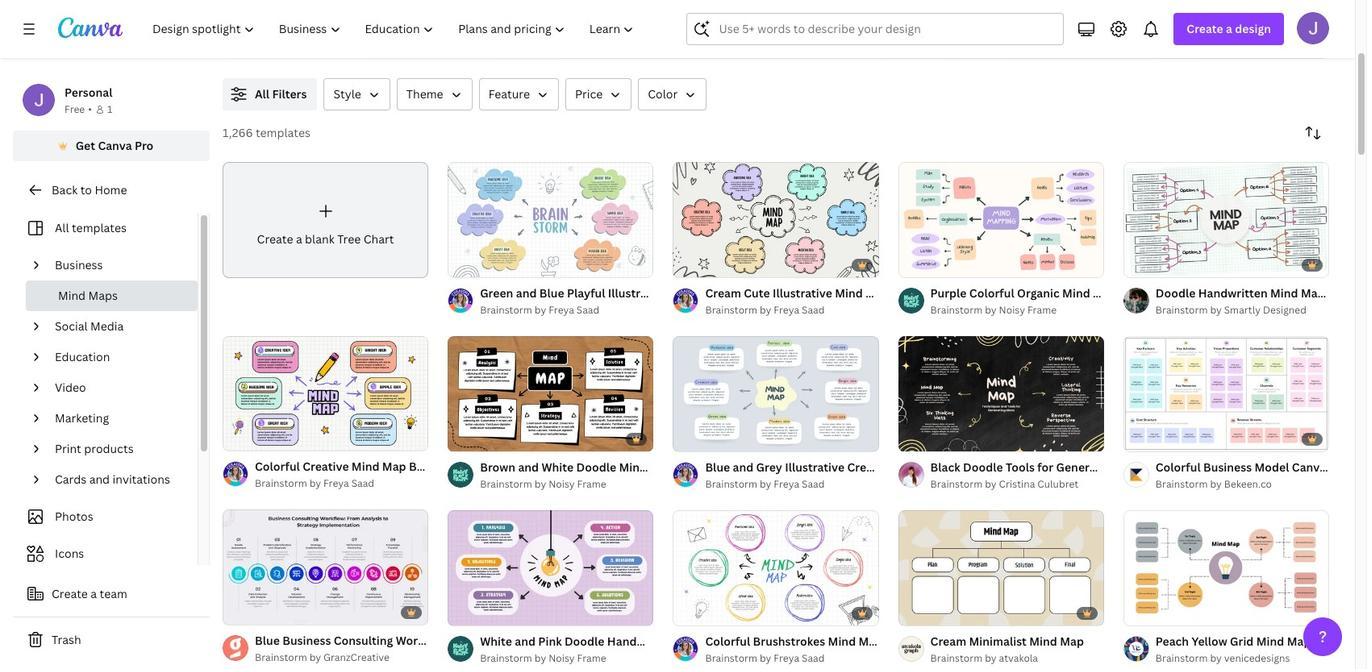 Task type: vqa. For each thing, say whether or not it's contained in the screenshot.
Overview
no



Task type: describe. For each thing, give the bounding box(es) containing it.
doodle inside brown and white doodle mind map brainstorm brainstorm by noisy frame
[[576, 460, 616, 475]]

of
[[1141, 258, 1150, 270]]

free
[[65, 102, 85, 116]]

chart
[[364, 231, 394, 247]]

for
[[1037, 460, 1053, 475]]

workflow
[[396, 633, 448, 649]]

by inside "peach yellow grid mind map brainstorm brainstorm by venicedesigns"
[[1210, 651, 1222, 665]]

create for create a team
[[52, 586, 88, 602]]

templates for 1,266 templates
[[256, 125, 310, 140]]

brainstorm inside blue and grey illustrative creative mind map brainstorm by freya saad
[[705, 477, 757, 491]]

brown and white doodle mind map brainstorm brainstorm by noisy frame
[[480, 460, 738, 491]]

brainstorm by freya saad link for green and blue playful illustrative mind map
[[480, 302, 654, 318]]

illustrative inside green and blue playful illustrative mind map brainstorm by freya saad
[[608, 285, 668, 301]]

1 of 2
[[1135, 258, 1157, 270]]

cards and invitations link
[[48, 465, 188, 495]]

peach yellow grid mind map brainstorm image
[[1123, 510, 1329, 626]]

Search search field
[[719, 14, 1054, 44]]

brainstorm inside the black doodle tools for generating ideas mind map brainstorm by cristina culubret
[[930, 477, 983, 491]]

by inside cream minimalist mind map brainstorm by atvakola
[[985, 651, 997, 665]]

frame inside purple colorful organic mind map brainstorm brainstorm by noisy frame
[[1027, 303, 1057, 317]]

brown
[[480, 460, 515, 475]]

price button
[[565, 78, 632, 110]]

smartly
[[1224, 303, 1261, 317]]

black
[[930, 460, 960, 475]]

black doodle tools for generating ideas mind map brainstorm by cristina culubret
[[930, 460, 1206, 491]]

create a blank tree chart
[[257, 231, 394, 247]]

social
[[55, 319, 88, 334]]

cards
[[55, 472, 86, 487]]

doodle handwritten mind map brainsto link
[[1156, 285, 1367, 302]]

black doodle tools for generating ideas mind map link
[[930, 459, 1206, 476]]

map inside "peach yellow grid mind map brainstorm brainstorm by venicedesigns"
[[1287, 634, 1311, 649]]

illustrative inside blue and grey illustrative creative mind map brainstorm by freya saad
[[785, 460, 845, 475]]

to
[[80, 182, 92, 198]]

doodle inside doodle handwritten mind map brainsto brainstorm by smartly designed
[[1156, 285, 1196, 301]]

marketing
[[55, 411, 109, 426]]

and for brown
[[518, 460, 539, 475]]

illustrative inside cream cute illustrative mind map brainstorm brainstorm by freya saad
[[773, 285, 832, 301]]

photos link
[[23, 502, 188, 532]]

brainstorm by freya saad link for cream cute illustrative mind map brainstorm
[[705, 302, 879, 318]]

noisy inside white and pink doodle handwritten mind map brainstorm brainstorm by noisy frame
[[549, 651, 575, 665]]

peach
[[1156, 634, 1189, 649]]

photos
[[55, 509, 93, 524]]

icons link
[[23, 539, 188, 569]]

grid
[[1230, 634, 1254, 649]]

print products link
[[48, 434, 188, 465]]

by inside green and blue playful illustrative mind map brainstorm by freya saad
[[535, 303, 546, 317]]

products
[[84, 441, 134, 456]]

mind inside purple colorful organic mind map brainstorm brainstorm by noisy frame
[[1062, 285, 1090, 301]]

pro
[[135, 138, 154, 153]]

blue business consulting workflow mind map link
[[255, 633, 505, 650]]

1 of 2 link
[[1123, 162, 1329, 278]]

back to home
[[52, 182, 127, 198]]

creative inside the colorful creative mind map brainstorm brainstorm by freya saad
[[303, 459, 349, 475]]

price
[[575, 86, 603, 102]]

map inside the colorful creative mind map brainstorm brainstorm by freya saad
[[382, 459, 406, 475]]

colorful business model canvas strate brainstorm by bekeen.co
[[1156, 460, 1367, 491]]

mind inside the black doodle tools for generating ideas mind map brainstorm by cristina culubret
[[1152, 460, 1180, 475]]

all templates
[[55, 220, 127, 236]]

mind inside blue business consulting workflow mind map brainstorm by granzcreative
[[450, 633, 478, 649]]

mind inside the colorful creative mind map brainstorm brainstorm by freya saad
[[352, 459, 379, 475]]

doodle inside the black doodle tools for generating ideas mind map brainstorm by cristina culubret
[[963, 460, 1003, 475]]

by inside colorful business model canvas strate brainstorm by bekeen.co
[[1210, 477, 1222, 491]]

frame inside white and pink doodle handwritten mind map brainstorm brainstorm by noisy frame
[[577, 651, 606, 665]]

atvakola
[[999, 651, 1038, 665]]

feature button
[[479, 78, 559, 110]]

organic
[[1017, 285, 1060, 301]]

freya inside the colorful brushstrokes mind map brainstorm brainstorm by freya saad
[[774, 651, 799, 665]]

blank
[[305, 231, 334, 247]]

trash
[[52, 632, 81, 648]]

free •
[[65, 102, 92, 116]]

saad inside green and blue playful illustrative mind map brainstorm by freya saad
[[577, 303, 599, 317]]

frame inside brown and white doodle mind map brainstorm brainstorm by noisy frame
[[577, 477, 606, 491]]

saad inside the colorful brushstrokes mind map brainstorm brainstorm by freya saad
[[802, 651, 825, 665]]

map inside cream cute illustrative mind map brainstorm brainstorm by freya saad
[[866, 285, 890, 301]]

by inside blue business consulting workflow mind map brainstorm by granzcreative
[[309, 651, 321, 665]]

cream minimalist mind map image
[[898, 510, 1104, 626]]

brainsto
[[1328, 285, 1367, 301]]

blue and grey illustrative creative mind map image
[[673, 336, 879, 452]]

handwritten inside doodle handwritten mind map brainsto brainstorm by smartly designed
[[1198, 285, 1268, 301]]

maps
[[88, 288, 118, 303]]

cristina
[[999, 477, 1035, 491]]

map inside blue business consulting workflow mind map brainstorm by granzcreative
[[481, 633, 505, 649]]

brainstorm by noisy frame link for white
[[480, 476, 654, 493]]

venicedesigns
[[1224, 651, 1290, 665]]

yellow
[[1192, 634, 1227, 649]]

blue business consulting workflow mind map image
[[223, 510, 428, 626]]

brushstrokes
[[753, 634, 825, 649]]

colorful creative mind map brainstorm brainstorm by freya saad
[[255, 459, 470, 491]]

freya inside blue and grey illustrative creative mind map brainstorm by freya saad
[[774, 477, 799, 491]]

video link
[[48, 373, 188, 403]]

create a design
[[1187, 21, 1271, 36]]

freya inside cream cute illustrative mind map brainstorm brainstorm by freya saad
[[774, 303, 799, 317]]

mind inside white and pink doodle handwritten mind map brainstorm brainstorm by noisy frame
[[679, 634, 707, 649]]

colorful business model canvas strate link
[[1156, 459, 1367, 476]]

brainstorm inside doodle handwritten mind map brainsto brainstorm by smartly designed
[[1156, 303, 1208, 317]]

mind inside blue and grey illustrative creative mind map brainstorm by freya saad
[[896, 460, 924, 475]]

top level navigation element
[[142, 13, 648, 45]]

white inside white and pink doodle handwritten mind map brainstorm brainstorm by noisy frame
[[480, 634, 512, 649]]

cards and invitations
[[55, 472, 170, 487]]

green and blue playful illustrative mind map brainstorm by freya saad
[[480, 285, 725, 317]]

map inside the black doodle tools for generating ideas mind map brainstorm by cristina culubret
[[1182, 460, 1206, 475]]

a for blank
[[296, 231, 302, 247]]

noisy inside purple colorful organic mind map brainstorm brainstorm by noisy frame
[[999, 303, 1025, 317]]

freya inside green and blue playful illustrative mind map brainstorm by freya saad
[[549, 303, 574, 317]]

granzcreative
[[323, 651, 390, 665]]

•
[[88, 102, 92, 116]]

team
[[100, 586, 127, 602]]

map inside white and pink doodle handwritten mind map brainstorm brainstorm by noisy frame
[[710, 634, 734, 649]]

all for all templates
[[55, 220, 69, 236]]

brainstorm by freya saad link for colorful creative mind map brainstorm
[[255, 476, 428, 492]]

black doodle tools for generating ideas mind map image
[[898, 336, 1104, 452]]

colorful brushstrokes mind map brainstorm brainstorm by freya saad
[[705, 634, 947, 665]]

mind maps
[[58, 288, 118, 303]]

and for cards
[[89, 472, 110, 487]]

cream cute illustrative mind map brainstorm image
[[673, 162, 879, 278]]

canvas
[[1292, 460, 1332, 475]]

doodle inside white and pink doodle handwritten mind map brainstorm brainstorm by noisy frame
[[564, 634, 604, 649]]

mind inside "peach yellow grid mind map brainstorm brainstorm by venicedesigns"
[[1256, 634, 1284, 649]]

white and pink doodle handwritten mind map brainstorm image
[[448, 510, 654, 626]]

2
[[1152, 258, 1157, 270]]

all templates link
[[23, 213, 188, 244]]

theme button
[[397, 78, 472, 110]]

1 for 1
[[107, 102, 112, 116]]

brainstorm by smartly designed link
[[1156, 302, 1329, 318]]

brown and white doodle mind map brainstorm image
[[448, 336, 654, 452]]

1 for 1 of 2
[[1135, 258, 1139, 270]]

all for all filters
[[255, 86, 269, 102]]

brainstorm inside cream minimalist mind map brainstorm by atvakola
[[930, 651, 983, 665]]

by inside doodle handwritten mind map brainsto brainstorm by smartly designed
[[1210, 303, 1222, 317]]

canva
[[98, 138, 132, 153]]

map inside doodle handwritten mind map brainsto brainstorm by smartly designed
[[1301, 285, 1325, 301]]

doodle handwritten mind map brainstorm image
[[1123, 162, 1329, 278]]

filters
[[272, 86, 307, 102]]

model
[[1255, 460, 1289, 475]]

print
[[55, 441, 81, 456]]

create for create a design
[[1187, 21, 1223, 36]]

get canva pro
[[76, 138, 154, 153]]

mind inside green and blue playful illustrative mind map brainstorm by freya saad
[[670, 285, 698, 301]]

get canva pro button
[[13, 131, 210, 161]]

personal
[[65, 85, 112, 100]]

design
[[1235, 21, 1271, 36]]

white and pink doodle handwritten mind map brainstorm brainstorm by noisy frame
[[480, 634, 798, 665]]

culubret
[[1037, 477, 1079, 491]]

create a design button
[[1174, 13, 1284, 45]]

and for white
[[515, 634, 535, 649]]

create a blank tree chart link
[[223, 162, 428, 278]]

color
[[648, 86, 678, 102]]

blue and grey illustrative creative mind map link
[[705, 459, 951, 476]]

map inside the colorful brushstrokes mind map brainstorm brainstorm by freya saad
[[859, 634, 883, 649]]

bekeen.co
[[1224, 477, 1272, 491]]



Task type: locate. For each thing, give the bounding box(es) containing it.
all down back at top left
[[55, 220, 69, 236]]

cream minimalist mind map link
[[930, 633, 1084, 651]]

by inside the colorful brushstrokes mind map brainstorm brainstorm by freya saad
[[760, 651, 771, 665]]

templates down all filters
[[256, 125, 310, 140]]

handwritten inside white and pink doodle handwritten mind map brainstorm brainstorm by noisy frame
[[607, 634, 677, 649]]

saad
[[577, 303, 599, 317], [802, 303, 825, 317], [351, 477, 374, 491], [802, 477, 825, 491], [802, 651, 825, 665]]

a inside create a team button
[[91, 586, 97, 602]]

blue inside blue business consulting workflow mind map brainstorm by granzcreative
[[255, 633, 280, 649]]

brainstorm by freya saad link for blue and grey illustrative creative mind map
[[705, 476, 879, 493]]

2 creative from the left
[[847, 460, 893, 475]]

brainstorm by noisy frame link down organic
[[930, 302, 1104, 318]]

create down 'icons'
[[52, 586, 88, 602]]

2 horizontal spatial a
[[1226, 21, 1232, 36]]

frame down brown and white doodle mind map brainstorm link
[[577, 477, 606, 491]]

colorful for colorful creative mind map brainstorm
[[255, 459, 300, 475]]

tree
[[337, 231, 361, 247]]

2 horizontal spatial create
[[1187, 21, 1223, 36]]

and inside green and blue playful illustrative mind map brainstorm by freya saad
[[516, 285, 537, 301]]

1 vertical spatial templates
[[72, 220, 127, 236]]

and right the green
[[516, 285, 537, 301]]

print products
[[55, 441, 134, 456]]

and for blue
[[733, 460, 754, 475]]

noisy down pink
[[549, 651, 575, 665]]

blue for blue business consulting workflow mind map
[[255, 633, 280, 649]]

1 creative from the left
[[303, 459, 349, 475]]

by inside white and pink doodle handwritten mind map brainstorm brainstorm by noisy frame
[[535, 651, 546, 665]]

2 vertical spatial blue
[[255, 633, 280, 649]]

all filters
[[255, 86, 307, 102]]

playful
[[567, 285, 605, 301]]

2 vertical spatial brainstorm by noisy frame link
[[480, 651, 654, 667]]

white inside brown and white doodle mind map brainstorm brainstorm by noisy frame
[[542, 460, 574, 475]]

0 horizontal spatial blue
[[255, 633, 280, 649]]

a inside create a blank tree chart element
[[296, 231, 302, 247]]

illustrative right 'cute'
[[773, 285, 832, 301]]

0 vertical spatial templates
[[256, 125, 310, 140]]

and
[[516, 285, 537, 301], [518, 460, 539, 475], [733, 460, 754, 475], [89, 472, 110, 487], [515, 634, 535, 649]]

mind inside cream cute illustrative mind map brainstorm brainstorm by freya saad
[[835, 285, 863, 301]]

0 vertical spatial create
[[1187, 21, 1223, 36]]

by down purple colorful organic mind map brainstorm link
[[985, 303, 997, 317]]

business inside blue business consulting workflow mind map brainstorm by granzcreative
[[282, 633, 331, 649]]

illustrative right grey
[[785, 460, 845, 475]]

saad down colorful brushstrokes mind map brainstorm link
[[802, 651, 825, 665]]

by inside purple colorful organic mind map brainstorm brainstorm by noisy frame
[[985, 303, 997, 317]]

by down colorful creative mind map brainstorm link
[[309, 477, 321, 491]]

brainstorm by noisy frame link for organic
[[930, 302, 1104, 318]]

mind inside the colorful brushstrokes mind map brainstorm brainstorm by freya saad
[[828, 634, 856, 649]]

blue inside green and blue playful illustrative mind map brainstorm by freya saad
[[539, 285, 564, 301]]

create for create a blank tree chart
[[257, 231, 293, 247]]

2 horizontal spatial business
[[1203, 460, 1252, 475]]

1 vertical spatial cream
[[930, 634, 966, 649]]

map
[[701, 285, 725, 301], [866, 285, 890, 301], [1093, 285, 1117, 301], [1301, 285, 1325, 301], [382, 459, 406, 475], [650, 460, 674, 475], [927, 460, 951, 475], [1182, 460, 1206, 475], [481, 633, 505, 649], [710, 634, 734, 649], [859, 634, 883, 649], [1060, 634, 1084, 649], [1287, 634, 1311, 649]]

1 horizontal spatial cream
[[930, 634, 966, 649]]

map inside blue and grey illustrative creative mind map brainstorm by freya saad
[[927, 460, 951, 475]]

noisy down organic
[[999, 303, 1025, 317]]

saad down cream cute illustrative mind map brainstorm link
[[802, 303, 825, 317]]

blue left grey
[[705, 460, 730, 475]]

2 vertical spatial a
[[91, 586, 97, 602]]

frame down organic
[[1027, 303, 1057, 317]]

by inside cream cute illustrative mind map brainstorm brainstorm by freya saad
[[760, 303, 771, 317]]

by inside the black doodle tools for generating ideas mind map brainstorm by cristina culubret
[[985, 477, 997, 491]]

templates down "back to home"
[[72, 220, 127, 236]]

brown and white doodle mind map brainstorm link
[[480, 459, 738, 476]]

0 vertical spatial business
[[55, 257, 103, 273]]

1 vertical spatial brainstorm by noisy frame link
[[480, 476, 654, 493]]

0 vertical spatial brainstorm by noisy frame link
[[930, 302, 1104, 318]]

map inside cream minimalist mind map brainstorm by atvakola
[[1060, 634, 1084, 649]]

and inside white and pink doodle handwritten mind map brainstorm brainstorm by noisy frame
[[515, 634, 535, 649]]

get
[[76, 138, 95, 153]]

0 vertical spatial all
[[255, 86, 269, 102]]

brainstorm by cristina culubret link
[[930, 476, 1104, 493]]

blue and grey illustrative creative mind map brainstorm by freya saad
[[705, 460, 951, 491]]

cream inside cream minimalist mind map brainstorm by atvakola
[[930, 634, 966, 649]]

by inside brown and white doodle mind map brainstorm brainstorm by noisy frame
[[535, 477, 546, 491]]

by inside the colorful creative mind map brainstorm brainstorm by freya saad
[[309, 477, 321, 491]]

by down brown and white doodle mind map brainstorm link
[[535, 477, 546, 491]]

a for design
[[1226, 21, 1232, 36]]

brainstorm by granzcreative link
[[255, 650, 428, 666]]

colorful business model canvas strategic planning brainstorm image
[[1123, 336, 1329, 452]]

1 vertical spatial business
[[1203, 460, 1252, 475]]

0 vertical spatial frame
[[1027, 303, 1057, 317]]

1 right •
[[107, 102, 112, 116]]

brainstorm inside green and blue playful illustrative mind map brainstorm by freya saad
[[480, 303, 532, 317]]

blue inside blue and grey illustrative creative mind map brainstorm by freya saad
[[705, 460, 730, 475]]

designed
[[1263, 303, 1306, 317]]

blue left playful
[[539, 285, 564, 301]]

tools
[[1006, 460, 1035, 475]]

a left blank
[[296, 231, 302, 247]]

and left pink
[[515, 634, 535, 649]]

1 vertical spatial noisy
[[549, 477, 575, 491]]

white right brown
[[542, 460, 574, 475]]

and right brown
[[518, 460, 539, 475]]

1 horizontal spatial handwritten
[[1198, 285, 1268, 301]]

purple
[[930, 285, 967, 301]]

2 vertical spatial frame
[[577, 651, 606, 665]]

0 horizontal spatial white
[[480, 634, 512, 649]]

by left smartly
[[1210, 303, 1222, 317]]

0 horizontal spatial create
[[52, 586, 88, 602]]

freya down cream cute illustrative mind map brainstorm link
[[774, 303, 799, 317]]

freya inside the colorful creative mind map brainstorm brainstorm by freya saad
[[323, 477, 349, 491]]

noisy inside brown and white doodle mind map brainstorm brainstorm by noisy frame
[[549, 477, 575, 491]]

doodle handwritten mind map brainsto brainstorm by smartly designed
[[1156, 285, 1367, 317]]

0 horizontal spatial handwritten
[[607, 634, 677, 649]]

2 vertical spatial business
[[282, 633, 331, 649]]

1 vertical spatial 1
[[1135, 258, 1139, 270]]

templates for all templates
[[72, 220, 127, 236]]

style
[[333, 86, 361, 102]]

None search field
[[687, 13, 1064, 45]]

brainstorm by venicedesigns link
[[1156, 651, 1329, 667]]

a left team
[[91, 586, 97, 602]]

by down grey
[[760, 477, 771, 491]]

illustrative right playful
[[608, 285, 668, 301]]

create
[[1187, 21, 1223, 36], [257, 231, 293, 247], [52, 586, 88, 602]]

cream left 'cute'
[[705, 285, 741, 301]]

0 horizontal spatial a
[[91, 586, 97, 602]]

create left design
[[1187, 21, 1223, 36]]

colorful creative mind map brainstorm link
[[255, 458, 470, 476]]

colorful for colorful business model canvas strate
[[1156, 460, 1201, 475]]

saad inside the colorful creative mind map brainstorm brainstorm by freya saad
[[351, 477, 374, 491]]

business
[[55, 257, 103, 273], [1203, 460, 1252, 475], [282, 633, 331, 649]]

mind
[[670, 285, 698, 301], [835, 285, 863, 301], [1062, 285, 1090, 301], [1270, 285, 1298, 301], [58, 288, 86, 303], [352, 459, 379, 475], [619, 460, 647, 475], [896, 460, 924, 475], [1152, 460, 1180, 475], [450, 633, 478, 649], [679, 634, 707, 649], [828, 634, 856, 649], [1029, 634, 1057, 649], [1256, 634, 1284, 649]]

invitations
[[113, 472, 170, 487]]

education
[[55, 349, 110, 365]]

map inside brown and white doodle mind map brainstorm brainstorm by noisy frame
[[650, 460, 674, 475]]

cream cute illustrative mind map brainstorm brainstorm by freya saad
[[705, 285, 954, 317]]

creative left black
[[847, 460, 893, 475]]

colorful inside purple colorful organic mind map brainstorm brainstorm by noisy frame
[[969, 285, 1014, 301]]

by inside blue and grey illustrative creative mind map brainstorm by freya saad
[[760, 477, 771, 491]]

blue for blue and grey illustrative creative mind map
[[705, 460, 730, 475]]

style button
[[324, 78, 390, 110]]

0 horizontal spatial templates
[[72, 220, 127, 236]]

0 vertical spatial a
[[1226, 21, 1232, 36]]

create inside dropdown button
[[1187, 21, 1223, 36]]

icons
[[55, 546, 84, 561]]

0 horizontal spatial business
[[55, 257, 103, 273]]

by down yellow
[[1210, 651, 1222, 665]]

purple colorful organic mind map brainstorm link
[[930, 285, 1181, 302]]

create a team button
[[13, 578, 210, 611]]

1 horizontal spatial 1
[[1135, 258, 1139, 270]]

grey
[[756, 460, 782, 475]]

by down pink
[[535, 651, 546, 665]]

home
[[95, 182, 127, 198]]

2 horizontal spatial blue
[[705, 460, 730, 475]]

map inside purple colorful organic mind map brainstorm brainstorm by noisy frame
[[1093, 285, 1117, 301]]

1 horizontal spatial create
[[257, 231, 293, 247]]

feature
[[488, 86, 530, 102]]

illustrative
[[608, 285, 668, 301], [773, 285, 832, 301], [785, 460, 845, 475]]

business for blue business consulting workflow mind map
[[282, 633, 331, 649]]

by left granzcreative
[[309, 651, 321, 665]]

cream inside cream cute illustrative mind map brainstorm brainstorm by freya saad
[[705, 285, 741, 301]]

frame
[[1027, 303, 1057, 317], [577, 477, 606, 491], [577, 651, 606, 665]]

saad down playful
[[577, 303, 599, 317]]

a inside 'create a design' dropdown button
[[1226, 21, 1232, 36]]

create left blank
[[257, 231, 293, 247]]

brainstorm inside blue business consulting workflow mind map brainstorm by granzcreative
[[255, 651, 307, 665]]

back to home link
[[13, 174, 210, 206]]

0 horizontal spatial all
[[55, 220, 69, 236]]

Sort by button
[[1297, 117, 1329, 149]]

white left pink
[[480, 634, 512, 649]]

colorful inside the colorful brushstrokes mind map brainstorm brainstorm by freya saad
[[705, 634, 750, 649]]

0 vertical spatial 1
[[107, 102, 112, 116]]

brainstorm inside colorful business model canvas strate brainstorm by bekeen.co
[[1156, 477, 1208, 491]]

cream minimalist mind map brainstorm by atvakola
[[930, 634, 1084, 665]]

1 vertical spatial handwritten
[[607, 634, 677, 649]]

1 vertical spatial blue
[[705, 460, 730, 475]]

1 vertical spatial create
[[257, 231, 293, 247]]

1 horizontal spatial templates
[[256, 125, 310, 140]]

colorful brushstrokes mind map brainstorm image
[[673, 510, 879, 626]]

templates inside "all templates" link
[[72, 220, 127, 236]]

by left cristina
[[985, 477, 997, 491]]

freya down colorful creative mind map brainstorm link
[[323, 477, 349, 491]]

1,266 templates
[[223, 125, 310, 140]]

0 horizontal spatial 1
[[107, 102, 112, 116]]

blue up brainstorm by granzcreative link
[[255, 633, 280, 649]]

all inside button
[[255, 86, 269, 102]]

mind inside cream minimalist mind map brainstorm by atvakola
[[1029, 634, 1057, 649]]

business link
[[48, 250, 188, 281]]

a for team
[[91, 586, 97, 602]]

brainstorm by noisy frame link down brown
[[480, 476, 654, 493]]

1 horizontal spatial creative
[[847, 460, 893, 475]]

map inside green and blue playful illustrative mind map brainstorm by freya saad
[[701, 285, 725, 301]]

colorful inside the colorful creative mind map brainstorm brainstorm by freya saad
[[255, 459, 300, 475]]

green and blue playful illustrative mind map image
[[448, 162, 654, 278]]

saad inside blue and grey illustrative creative mind map brainstorm by freya saad
[[802, 477, 825, 491]]

0 vertical spatial blue
[[539, 285, 564, 301]]

cream cute illustrative mind map brainstorm link
[[705, 285, 954, 302]]

freya down playful
[[549, 303, 574, 317]]

theme
[[406, 86, 443, 102]]

white
[[542, 460, 574, 475], [480, 634, 512, 649]]

1 vertical spatial white
[[480, 634, 512, 649]]

1 horizontal spatial blue
[[539, 285, 564, 301]]

marketing link
[[48, 403, 188, 434]]

all
[[255, 86, 269, 102], [55, 220, 69, 236]]

business for colorful business model canvas strate
[[1203, 460, 1252, 475]]

1,266
[[223, 125, 253, 140]]

business up mind maps
[[55, 257, 103, 273]]

all filters button
[[223, 78, 317, 110]]

1 vertical spatial a
[[296, 231, 302, 247]]

business up brainstorm by granzcreative link
[[282, 633, 331, 649]]

brainstorm by bekeen.co link
[[1156, 476, 1329, 493]]

saad down 'blue and grey illustrative creative mind map' link
[[802, 477, 825, 491]]

tree chart templates image
[[985, 0, 1329, 59]]

blue
[[539, 285, 564, 301], [705, 460, 730, 475], [255, 633, 280, 649]]

1 horizontal spatial white
[[542, 460, 574, 475]]

creative inside blue and grey illustrative creative mind map brainstorm by freya saad
[[847, 460, 893, 475]]

brainstorm by atvakola link
[[930, 651, 1084, 667]]

back
[[52, 182, 78, 198]]

blue business consulting workflow mind map brainstorm by granzcreative
[[255, 633, 505, 665]]

freya down brushstrokes
[[774, 651, 799, 665]]

creative
[[303, 459, 349, 475], [847, 460, 893, 475]]

2 vertical spatial noisy
[[549, 651, 575, 665]]

0 vertical spatial noisy
[[999, 303, 1025, 317]]

noisy
[[999, 303, 1025, 317], [549, 477, 575, 491], [549, 651, 575, 665]]

strate
[[1334, 460, 1367, 475]]

0 vertical spatial cream
[[705, 285, 741, 301]]

colorful creative mind map brainstorm image
[[223, 336, 428, 451]]

peach yellow grid mind map brainstorm link
[[1156, 633, 1367, 651]]

by
[[535, 303, 546, 317], [760, 303, 771, 317], [985, 303, 997, 317], [1210, 303, 1222, 317], [309, 477, 321, 491], [535, 477, 546, 491], [760, 477, 771, 491], [985, 477, 997, 491], [1210, 477, 1222, 491], [309, 651, 321, 665], [535, 651, 546, 665], [760, 651, 771, 665], [985, 651, 997, 665], [1210, 651, 1222, 665]]

education link
[[48, 342, 188, 373]]

creative down colorful creative mind map brainstorm image
[[303, 459, 349, 475]]

1 vertical spatial frame
[[577, 477, 606, 491]]

saad down colorful creative mind map brainstorm link
[[351, 477, 374, 491]]

ideas
[[1120, 460, 1149, 475]]

freya down grey
[[774, 477, 799, 491]]

0 horizontal spatial creative
[[303, 459, 349, 475]]

create inside button
[[52, 586, 88, 602]]

by left bekeen.co
[[1210, 477, 1222, 491]]

cream for cream cute illustrative mind map brainstorm
[[705, 285, 741, 301]]

and left grey
[[733, 460, 754, 475]]

mind inside brown and white doodle mind map brainstorm brainstorm by noisy frame
[[619, 460, 647, 475]]

freya
[[549, 303, 574, 317], [774, 303, 799, 317], [323, 477, 349, 491], [774, 477, 799, 491], [774, 651, 799, 665]]

brainstorm
[[892, 285, 954, 301], [1120, 285, 1181, 301], [480, 303, 532, 317], [705, 303, 757, 317], [930, 303, 983, 317], [1156, 303, 1208, 317], [409, 459, 470, 475], [676, 460, 738, 475], [255, 477, 307, 491], [480, 477, 532, 491], [705, 477, 757, 491], [930, 477, 983, 491], [1156, 477, 1208, 491], [737, 634, 798, 649], [885, 634, 947, 649], [1314, 634, 1367, 649], [255, 651, 307, 665], [480, 651, 532, 665], [705, 651, 757, 665], [930, 651, 983, 665], [1156, 651, 1208, 665]]

1 horizontal spatial all
[[255, 86, 269, 102]]

purple colorful organic mind map brainstorm brainstorm by noisy frame
[[930, 285, 1181, 317]]

0 vertical spatial white
[[542, 460, 574, 475]]

1 horizontal spatial a
[[296, 231, 302, 247]]

all left filters on the top
[[255, 86, 269, 102]]

mind inside doodle handwritten mind map brainsto brainstorm by smartly designed
[[1270, 285, 1298, 301]]

1 horizontal spatial business
[[282, 633, 331, 649]]

and inside blue and grey illustrative creative mind map brainstorm by freya saad
[[733, 460, 754, 475]]

cream for cream minimalist mind map
[[930, 634, 966, 649]]

2 vertical spatial create
[[52, 586, 88, 602]]

brainstorm by noisy frame link for pink
[[480, 651, 654, 667]]

1 vertical spatial all
[[55, 220, 69, 236]]

green and blue playful illustrative mind map link
[[480, 285, 725, 302]]

and inside brown and white doodle mind map brainstorm brainstorm by noisy frame
[[518, 460, 539, 475]]

create a blank tree chart element
[[223, 162, 428, 278]]

1 left of
[[1135, 258, 1139, 270]]

by down brushstrokes
[[760, 651, 771, 665]]

frame down white and pink doodle handwritten mind map brainstorm link
[[577, 651, 606, 665]]

and for green
[[516, 285, 537, 301]]

cream
[[705, 285, 741, 301], [930, 634, 966, 649]]

business inside colorful business model canvas strate brainstorm by bekeen.co
[[1203, 460, 1252, 475]]

media
[[90, 319, 124, 334]]

0 vertical spatial handwritten
[[1198, 285, 1268, 301]]

colorful inside colorful business model canvas strate brainstorm by bekeen.co
[[1156, 460, 1201, 475]]

video
[[55, 380, 86, 395]]

brainstorm by noisy frame link down pink
[[480, 651, 654, 667]]

cream left the minimalist on the right of page
[[930, 634, 966, 649]]

colorful for colorful brushstrokes mind map brainstorm
[[705, 634, 750, 649]]

pink
[[538, 634, 562, 649]]

by down green and blue playful illustrative mind map link
[[535, 303, 546, 317]]

business up brainstorm by bekeen.co link
[[1203, 460, 1252, 475]]

0 horizontal spatial cream
[[705, 285, 741, 301]]

purple colorful organic mind map brainstorm image
[[898, 162, 1104, 278]]

a left design
[[1226, 21, 1232, 36]]

a
[[1226, 21, 1232, 36], [296, 231, 302, 247], [91, 586, 97, 602]]

noisy down brown and white doodle mind map brainstorm link
[[549, 477, 575, 491]]

jacob simon image
[[1297, 12, 1329, 44]]

doodle
[[1156, 285, 1196, 301], [576, 460, 616, 475], [963, 460, 1003, 475], [564, 634, 604, 649]]

brainstorm by freya saad link for colorful brushstrokes mind map brainstorm
[[705, 651, 879, 667]]

saad inside cream cute illustrative mind map brainstorm brainstorm by freya saad
[[802, 303, 825, 317]]

and right cards
[[89, 472, 110, 487]]

social media
[[55, 319, 124, 334]]

by down 'cute'
[[760, 303, 771, 317]]

create a team
[[52, 586, 127, 602]]

by down the minimalist on the right of page
[[985, 651, 997, 665]]



